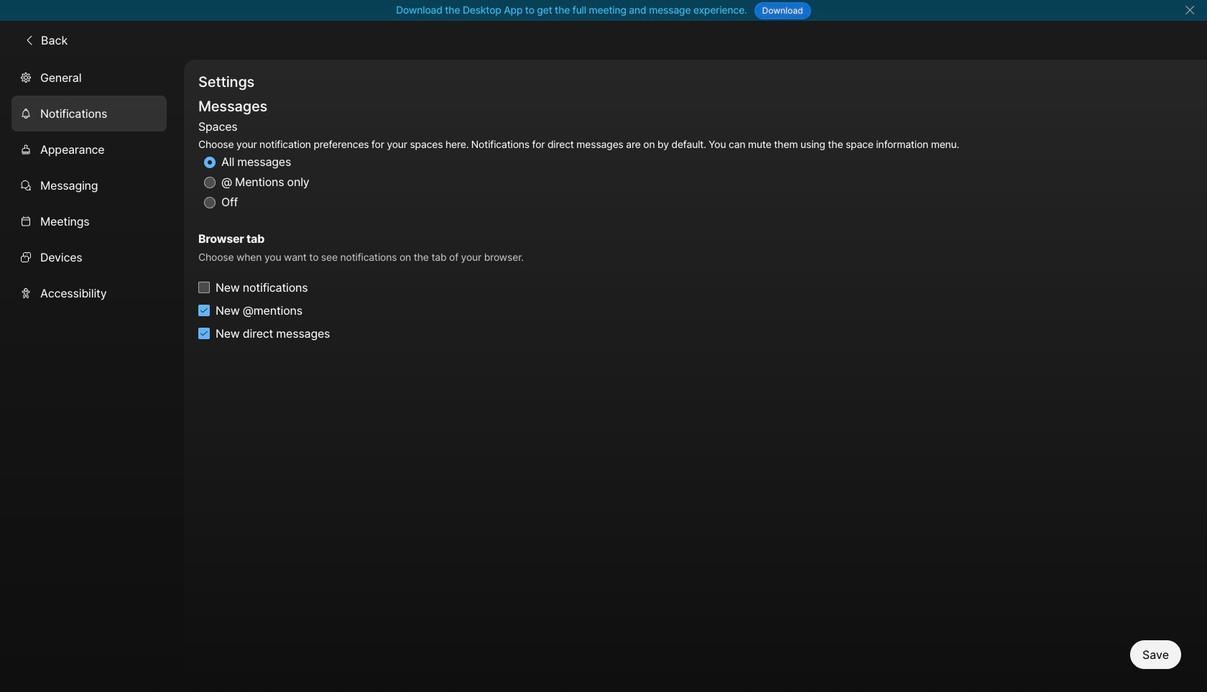 Task type: locate. For each thing, give the bounding box(es) containing it.
@ Mentions only radio
[[204, 177, 216, 188]]

option group
[[198, 117, 960, 213]]

devices tab
[[12, 239, 167, 275]]

appearance tab
[[12, 131, 167, 167]]

settings navigation
[[0, 59, 184, 692]]

meetings tab
[[12, 203, 167, 239]]

All messages radio
[[204, 157, 216, 168]]

general tab
[[12, 59, 167, 95]]

accessibility tab
[[12, 275, 167, 311]]



Task type: describe. For each thing, give the bounding box(es) containing it.
cancel_16 image
[[1185, 4, 1196, 16]]

notifications tab
[[12, 95, 167, 131]]

messaging tab
[[12, 167, 167, 203]]

Off radio
[[204, 197, 216, 209]]



